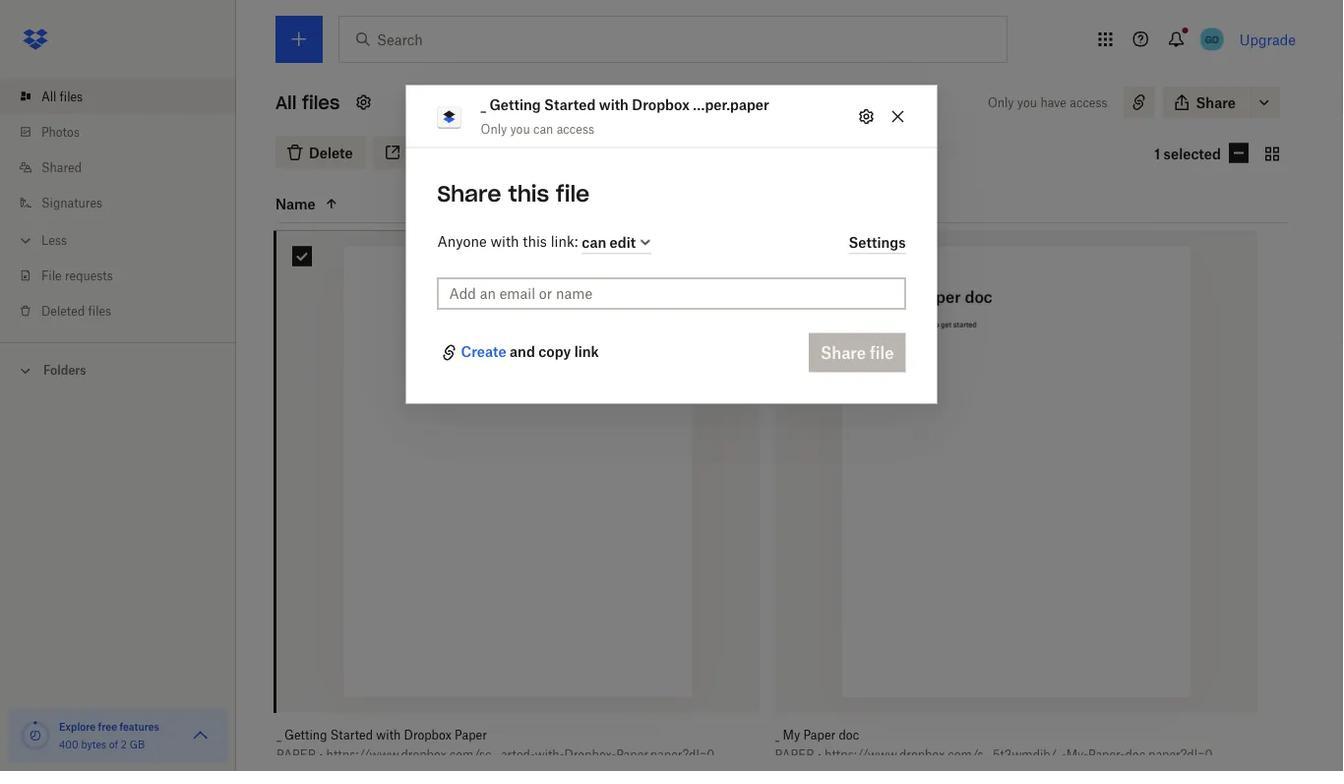 Task type: vqa. For each thing, say whether or not it's contained in the screenshot.
leftmost be
no



Task type: describe. For each thing, give the bounding box(es) containing it.
deleted files link
[[16, 293, 236, 329]]

file, _ getting started with dropbox paper.paper row
[[277, 231, 759, 772]]

1 horizontal spatial all files
[[276, 91, 340, 114]]

free
[[98, 721, 117, 733]]

can inside can edit popup button
[[582, 234, 606, 250]]

bytes
[[81, 739, 106, 751]]

file requests link
[[16, 258, 236, 293]]

paper inside _ getting started with dropbox paper paper • https://www.dropbox.com/sc…arted-with-dropbox-paper.paper?dl=0
[[455, 728, 487, 743]]

selected
[[1164, 146, 1221, 162]]

upgrade link
[[1240, 31, 1296, 48]]

explore free features 400 bytes of 2 gb
[[59, 721, 159, 751]]

with-
[[535, 748, 564, 763]]

files for all files "link"
[[60, 89, 83, 104]]

started for paper
[[330, 728, 373, 743]]

1
[[1155, 146, 1160, 162]]

gb
[[130, 739, 145, 751]]

1 vertical spatial this
[[523, 233, 547, 250]]

_ for •
[[775, 728, 780, 743]]

name
[[276, 195, 316, 212]]

edit
[[610, 234, 636, 250]]

_ getting started with dropbox …per.paper only you can access
[[481, 96, 769, 137]]

1 horizontal spatial with
[[490, 233, 519, 250]]

doc
[[839, 728, 859, 743]]

1 horizontal spatial all
[[276, 91, 297, 114]]

getting for paper
[[284, 728, 327, 743]]

getting for …per.paper
[[489, 96, 541, 113]]

list containing all files
[[0, 67, 236, 342]]

400
[[59, 739, 78, 751]]

paper inside _ getting started with dropbox paper paper • https://www.dropbox.com/sc…arted-with-dropbox-paper.paper?dl=0
[[277, 748, 316, 763]]

all files link
[[16, 79, 236, 114]]

files for deleted files link
[[88, 304, 111, 318]]

paper.paper?dl=0
[[616, 748, 715, 763]]

dropbox for …per.paper
[[632, 96, 690, 113]]

less image
[[16, 231, 35, 250]]

deleted files
[[41, 304, 111, 318]]

share for share this file
[[437, 180, 502, 207]]

name button
[[276, 192, 441, 216]]

paper inside the _ my paper doc paper • https://www.dropbox.com/s…5t3wmdib/_-my-paper-doc.paper?dl=0
[[775, 748, 814, 763]]

1 selected
[[1155, 146, 1221, 162]]

https://www.dropbox.com/sc…arted-
[[326, 748, 535, 763]]

anyone
[[437, 233, 487, 250]]

2 horizontal spatial files
[[302, 91, 340, 114]]

file requests
[[41, 268, 113, 283]]

settings
[[849, 234, 906, 250]]

all files inside "link"
[[41, 89, 83, 104]]

sharing modal dialog
[[406, 85, 937, 561]]

dropbox for paper
[[404, 728, 452, 743]]

access inside "_ getting started with dropbox …per.paper only you can access"
[[557, 122, 594, 137]]

copy
[[539, 343, 571, 360]]

link for :
[[551, 233, 575, 250]]

signatures
[[41, 195, 102, 210]]

• inside _ getting started with dropbox paper paper • https://www.dropbox.com/sc…arted-with-dropbox-paper.paper?dl=0
[[319, 748, 323, 763]]

anyone with this link :
[[437, 233, 582, 250]]

shared
[[41, 160, 82, 175]]

my-
[[1066, 748, 1088, 763]]

with for paper
[[376, 728, 401, 743]]

only inside "_ getting started with dropbox …per.paper only you can access"
[[481, 122, 507, 137]]

_ getting started with dropbox paper button
[[277, 728, 716, 744]]

upgrade
[[1240, 31, 1296, 48]]

quota usage element
[[20, 720, 51, 752]]

photos link
[[16, 114, 236, 150]]

only you have access
[[988, 95, 1108, 110]]



Task type: locate. For each thing, give the bounding box(es) containing it.
name column header
[[276, 192, 472, 216]]

0 horizontal spatial with
[[376, 728, 401, 743]]

started inside _ getting started with dropbox paper paper • https://www.dropbox.com/sc…arted-with-dropbox-paper.paper?dl=0
[[330, 728, 373, 743]]

1 vertical spatial you
[[510, 122, 530, 137]]

0 horizontal spatial •
[[319, 748, 323, 763]]

1 horizontal spatial access
[[1070, 95, 1108, 110]]

file
[[41, 268, 62, 283]]

0 horizontal spatial you
[[510, 122, 530, 137]]

access right "have"
[[1070, 95, 1108, 110]]

link
[[551, 233, 575, 250], [574, 343, 599, 360]]

…per.paper
[[693, 96, 769, 113]]

_ inside the _ my paper doc paper • https://www.dropbox.com/s…5t3wmdib/_-my-paper-doc.paper?dl=0
[[775, 728, 780, 743]]

you
[[1017, 95, 1037, 110], [510, 122, 530, 137]]

signatures link
[[16, 185, 236, 220]]

share button
[[1163, 87, 1248, 118]]

0 vertical spatial can
[[533, 122, 553, 137]]

_ my paper doc button
[[775, 728, 1214, 744]]

0 vertical spatial this
[[508, 180, 549, 207]]

1 vertical spatial share
[[437, 180, 502, 207]]

2 horizontal spatial _
[[775, 728, 780, 743]]

with inside "_ getting started with dropbox …per.paper only you can access"
[[599, 96, 629, 113]]

paper inside the _ my paper doc paper • https://www.dropbox.com/s…5t3wmdib/_-my-paper-doc.paper?dl=0
[[803, 728, 836, 743]]

create and copy link
[[461, 343, 599, 360]]

this left file
[[508, 180, 549, 207]]

dropbox inside _ getting started with dropbox paper paper • https://www.dropbox.com/sc…arted-with-dropbox-paper.paper?dl=0
[[404, 728, 452, 743]]

paper
[[277, 748, 316, 763], [775, 748, 814, 763]]

1 horizontal spatial dropbox
[[632, 96, 690, 113]]

link right copy
[[574, 343, 599, 360]]

• inside the _ my paper doc paper • https://www.dropbox.com/s…5t3wmdib/_-my-paper-doc.paper?dl=0
[[818, 748, 822, 763]]

have
[[1041, 95, 1067, 110]]

file
[[556, 180, 590, 207]]

_
[[481, 96, 486, 113], [277, 728, 281, 743], [775, 728, 780, 743]]

2 horizontal spatial with
[[599, 96, 629, 113]]

shared link
[[16, 150, 236, 185]]

started inside "_ getting started with dropbox …per.paper only you can access"
[[544, 96, 596, 113]]

0 vertical spatial getting
[[489, 96, 541, 113]]

1 paper from the left
[[455, 728, 487, 743]]

2 paper from the left
[[775, 748, 814, 763]]

link left can edit
[[551, 233, 575, 250]]

1 horizontal spatial _
[[481, 96, 486, 113]]

1 vertical spatial only
[[481, 122, 507, 137]]

_ my paper doc paper • https://www.dropbox.com/s…5t3wmdib/_-my-paper-doc.paper?dl=0
[[775, 728, 1213, 763]]

only up share this file
[[481, 122, 507, 137]]

paper
[[455, 728, 487, 743], [803, 728, 836, 743]]

1 vertical spatial dropbox
[[404, 728, 452, 743]]

_ for …per.paper
[[481, 96, 486, 113]]

you inside "_ getting started with dropbox …per.paper only you can access"
[[510, 122, 530, 137]]

0 horizontal spatial dropbox
[[404, 728, 452, 743]]

1 vertical spatial can
[[582, 234, 606, 250]]

can edit button
[[582, 231, 654, 254]]

all
[[41, 89, 56, 104], [276, 91, 297, 114]]

1 horizontal spatial can
[[582, 234, 606, 250]]

1 • from the left
[[319, 748, 323, 763]]

requests
[[65, 268, 113, 283]]

0 horizontal spatial share
[[437, 180, 502, 207]]

0 horizontal spatial started
[[330, 728, 373, 743]]

with inside _ getting started with dropbox paper paper • https://www.dropbox.com/sc…arted-with-dropbox-paper.paper?dl=0
[[376, 728, 401, 743]]

started up https://www.dropbox.com/sc…arted-
[[330, 728, 373, 743]]

1 horizontal spatial •
[[818, 748, 822, 763]]

started
[[544, 96, 596, 113], [330, 728, 373, 743]]

all files
[[41, 89, 83, 104], [276, 91, 340, 114]]

0 vertical spatial dropbox
[[632, 96, 690, 113]]

share
[[1196, 94, 1236, 111], [437, 180, 502, 207]]

1 vertical spatial link
[[574, 343, 599, 360]]

of
[[109, 739, 118, 751]]

paper up https://www.dropbox.com/sc…arted-
[[455, 728, 487, 743]]

0 horizontal spatial only
[[481, 122, 507, 137]]

settings button
[[849, 231, 906, 254]]

1 horizontal spatial you
[[1017, 95, 1037, 110]]

0 vertical spatial with
[[599, 96, 629, 113]]

with
[[599, 96, 629, 113], [490, 233, 519, 250], [376, 728, 401, 743]]

list
[[0, 67, 236, 342]]

1 horizontal spatial share
[[1196, 94, 1236, 111]]

paper-
[[1088, 748, 1125, 763]]

create
[[461, 343, 507, 360]]

0 horizontal spatial getting
[[284, 728, 327, 743]]

•
[[319, 748, 323, 763], [818, 748, 822, 763]]

1 horizontal spatial getting
[[489, 96, 541, 113]]

my
[[783, 728, 800, 743]]

access up file
[[557, 122, 594, 137]]

share this file
[[437, 180, 590, 207]]

0 horizontal spatial can
[[533, 122, 553, 137]]

1 vertical spatial getting
[[284, 728, 327, 743]]

can edit
[[582, 234, 636, 250]]

0 vertical spatial link
[[551, 233, 575, 250]]

2 • from the left
[[818, 748, 822, 763]]

explore
[[59, 721, 96, 733]]

can
[[533, 122, 553, 137], [582, 234, 606, 250]]

0 vertical spatial access
[[1070, 95, 1108, 110]]

files
[[60, 89, 83, 104], [302, 91, 340, 114], [88, 304, 111, 318]]

1 paper from the left
[[277, 748, 316, 763]]

doc.paper?dl=0
[[1125, 748, 1213, 763]]

deleted
[[41, 304, 85, 318]]

share for share
[[1196, 94, 1236, 111]]

can right : at top
[[582, 234, 606, 250]]

0 horizontal spatial all files
[[41, 89, 83, 104]]

share inside sharing modal dialog
[[437, 180, 502, 207]]

can inside "_ getting started with dropbox …per.paper only you can access"
[[533, 122, 553, 137]]

1 horizontal spatial paper
[[803, 728, 836, 743]]

share inside button
[[1196, 94, 1236, 111]]

this
[[508, 180, 549, 207], [523, 233, 547, 250]]

1 horizontal spatial paper
[[775, 748, 814, 763]]

and
[[510, 343, 535, 360]]

1 vertical spatial started
[[330, 728, 373, 743]]

less
[[41, 233, 67, 248]]

_ inside "_ getting started with dropbox …per.paper only you can access"
[[481, 96, 486, 113]]

dropbox
[[632, 96, 690, 113], [404, 728, 452, 743]]

this left : at top
[[523, 233, 547, 250]]

_ getting started with dropbox paper paper • https://www.dropbox.com/sc…arted-with-dropbox-paper.paper?dl=0
[[277, 728, 715, 763]]

1 vertical spatial with
[[490, 233, 519, 250]]

only
[[988, 95, 1014, 110], [481, 122, 507, 137]]

folders
[[43, 363, 86, 378]]

dropbox up https://www.dropbox.com/sc…arted-
[[404, 728, 452, 743]]

dropbox inside "_ getting started with dropbox …per.paper only you can access"
[[632, 96, 690, 113]]

2 paper from the left
[[803, 728, 836, 743]]

you left "have"
[[1017, 95, 1037, 110]]

features
[[120, 721, 159, 733]]

2
[[121, 739, 127, 751]]

getting inside _ getting started with dropbox paper paper • https://www.dropbox.com/sc…arted-with-dropbox-paper.paper?dl=0
[[284, 728, 327, 743]]

0 horizontal spatial files
[[60, 89, 83, 104]]

share up anyone
[[437, 180, 502, 207]]

dropbox image
[[16, 20, 55, 59]]

share up selected
[[1196, 94, 1236, 111]]

started for …per.paper
[[544, 96, 596, 113]]

all files list item
[[0, 79, 236, 114]]

:
[[575, 233, 578, 250]]

https://www.dropbox.com/s…5t3wmdib/_-
[[825, 748, 1066, 763]]

0 vertical spatial only
[[988, 95, 1014, 110]]

0 horizontal spatial all
[[41, 89, 56, 104]]

0 horizontal spatial paper
[[455, 728, 487, 743]]

link for and copy link
[[574, 343, 599, 360]]

0 horizontal spatial access
[[557, 122, 594, 137]]

0 horizontal spatial _
[[277, 728, 281, 743]]

getting inside "_ getting started with dropbox …per.paper only you can access"
[[489, 96, 541, 113]]

file, _ my paper doc.paper row
[[775, 231, 1258, 772]]

0 vertical spatial share
[[1196, 94, 1236, 111]]

_ inside _ getting started with dropbox paper paper • https://www.dropbox.com/sc…arted-with-dropbox-paper.paper?dl=0
[[277, 728, 281, 743]]

1 vertical spatial access
[[557, 122, 594, 137]]

photos
[[41, 124, 80, 139]]

0 vertical spatial you
[[1017, 95, 1037, 110]]

0 vertical spatial started
[[544, 96, 596, 113]]

dropbox left …per.paper
[[632, 96, 690, 113]]

started up file
[[544, 96, 596, 113]]

access
[[1070, 95, 1108, 110], [557, 122, 594, 137]]

with for …per.paper
[[599, 96, 629, 113]]

_ for paper
[[277, 728, 281, 743]]

getting
[[489, 96, 541, 113], [284, 728, 327, 743]]

dropbox-
[[564, 748, 616, 763]]

all inside all files "link"
[[41, 89, 56, 104]]

create link
[[461, 341, 507, 365]]

1 horizontal spatial files
[[88, 304, 111, 318]]

paper right my
[[803, 728, 836, 743]]

2 vertical spatial with
[[376, 728, 401, 743]]

folders button
[[0, 355, 236, 384]]

can up share this file
[[533, 122, 553, 137]]

0 horizontal spatial paper
[[277, 748, 316, 763]]

only left "have"
[[988, 95, 1014, 110]]

you up share this file
[[510, 122, 530, 137]]

1 horizontal spatial started
[[544, 96, 596, 113]]

1 horizontal spatial only
[[988, 95, 1014, 110]]

Add an email or name text field
[[449, 283, 894, 304]]

files inside "link"
[[60, 89, 83, 104]]



